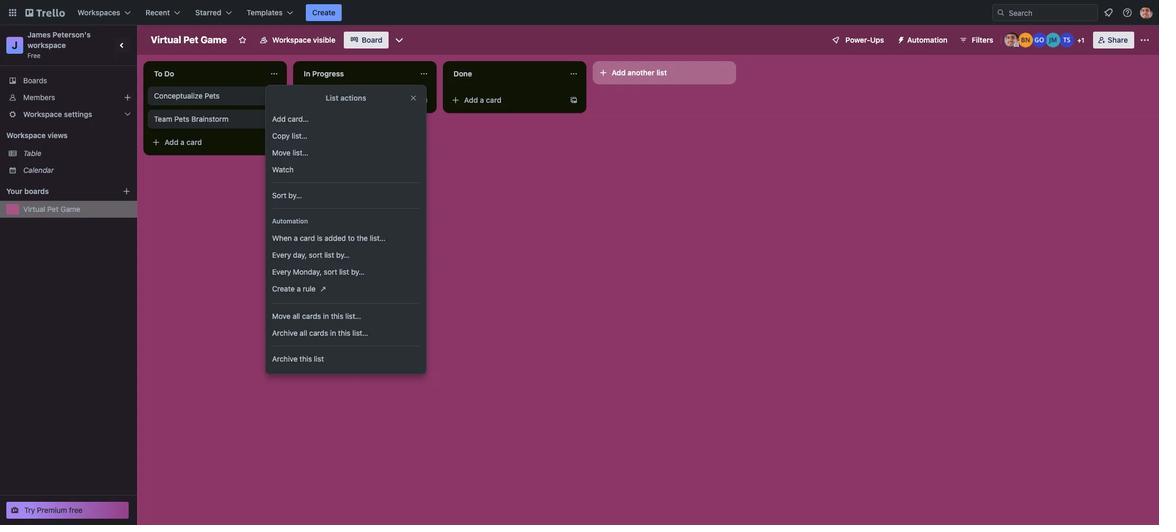 Task type: describe. For each thing, give the bounding box(es) containing it.
list
[[326, 93, 339, 102]]

this member is an admin of this board. image
[[1015, 43, 1019, 47]]

workspace visible
[[272, 35, 336, 44]]

workspace for workspace visible
[[272, 35, 311, 44]]

table
[[23, 149, 41, 158]]

recent button
[[139, 4, 187, 21]]

To Do text field
[[148, 65, 264, 82]]

pets for team
[[174, 115, 189, 123]]

cards for archive
[[309, 329, 328, 338]]

conceptualize pets link
[[154, 91, 277, 101]]

workspace views
[[6, 131, 68, 140]]

add a card for done
[[464, 96, 502, 104]]

templates button
[[240, 4, 300, 21]]

power-ups button
[[825, 32, 891, 49]]

create for create a rule
[[272, 284, 295, 293]]

every day, sort list by… link
[[266, 247, 426, 264]]

archive all cards in this list…
[[272, 329, 368, 338]]

list inside button
[[657, 68, 667, 77]]

free
[[69, 506, 83, 515]]

boards
[[24, 187, 49, 196]]

archive all cards in this list… link
[[266, 325, 426, 342]]

members
[[23, 93, 55, 102]]

add card… link
[[266, 111, 426, 128]]

workspace for workspace settings
[[23, 110, 62, 119]]

create button
[[306, 4, 342, 21]]

a down team pets brainstorm
[[181, 138, 185, 147]]

show menu image
[[1140, 35, 1151, 45]]

a right when
[[294, 234, 298, 243]]

your boards
[[6, 187, 49, 196]]

calendar link
[[23, 165, 131, 176]]

james peterson's workspace free
[[27, 30, 93, 60]]

sort
[[272, 191, 287, 200]]

added
[[325, 234, 346, 243]]

power-ups
[[846, 35, 885, 44]]

workspace for workspace views
[[6, 131, 46, 140]]

game inside board name text box
[[201, 34, 227, 45]]

every for every day, sort list by…
[[272, 251, 291, 260]]

add down in progress
[[315, 96, 328, 104]]

conceptualize pets
[[154, 91, 220, 100]]

the
[[357, 234, 368, 243]]

in for archive all cards in this list…
[[330, 329, 336, 338]]

move all cards in this list…
[[272, 312, 361, 321]]

add inside button
[[612, 68, 626, 77]]

move list… link
[[266, 145, 426, 161]]

all for archive
[[300, 329, 307, 338]]

create a rule link
[[266, 281, 426, 299]]

to do
[[154, 69, 174, 78]]

virtual pet game link
[[23, 204, 131, 215]]

star or unstar board image
[[239, 36, 247, 44]]

team
[[154, 115, 172, 123]]

Board name text field
[[146, 32, 232, 49]]

create a rule
[[272, 284, 316, 293]]

In Progress text field
[[298, 65, 414, 82]]

in progress
[[304, 69, 344, 78]]

by… for monday,
[[351, 268, 365, 277]]

0 vertical spatial by…
[[289, 191, 302, 200]]

automation inside button
[[908, 35, 948, 44]]

team pets brainstorm
[[154, 115, 229, 123]]

card left is
[[300, 234, 315, 243]]

sm image
[[893, 32, 908, 46]]

this for move all cards in this list…
[[331, 312, 344, 321]]

workspaces button
[[71, 4, 137, 21]]

workspace navigation collapse icon image
[[115, 38, 130, 53]]

ups
[[871, 35, 885, 44]]

team pets brainstorm link
[[154, 114, 277, 125]]

this inside archive this list link
[[300, 355, 312, 364]]

card down team pets brainstorm
[[187, 138, 202, 147]]

add down done
[[464, 96, 478, 104]]

create from template… image for done
[[570, 96, 578, 104]]

try premium free button
[[6, 502, 129, 519]]

sort by… link
[[266, 187, 426, 204]]

archive for archive this list
[[272, 355, 298, 364]]

every day, sort list by…
[[272, 251, 350, 260]]

premium
[[37, 506, 67, 515]]

+ 1
[[1078, 36, 1085, 44]]

add another list
[[612, 68, 667, 77]]

move for move all cards in this list…
[[272, 312, 291, 321]]

tara schultz (taraschultz7) image
[[1060, 33, 1075, 47]]

monday,
[[293, 268, 322, 277]]

to
[[154, 69, 163, 78]]

james
[[27, 30, 51, 39]]

add a card button for to do
[[148, 134, 266, 151]]

sort for day,
[[309, 251, 323, 260]]

settings
[[64, 110, 92, 119]]

when a card is added to the list… link
[[266, 230, 426, 247]]

1 horizontal spatial add a card
[[315, 96, 352, 104]]

0 horizontal spatial james peterson (jamespeterson93) image
[[1005, 33, 1020, 47]]

move all cards in this list… link
[[266, 308, 426, 325]]

conceptualize
[[154, 91, 203, 100]]

every monday, sort list by… link
[[266, 264, 426, 281]]

boards link
[[0, 72, 137, 89]]

add down team
[[165, 138, 179, 147]]

1 vertical spatial pet
[[47, 205, 59, 214]]

progress
[[312, 69, 344, 78]]

when
[[272, 234, 292, 243]]

another
[[628, 68, 655, 77]]

list… down card…
[[292, 131, 308, 140]]

1 vertical spatial virtual
[[23, 205, 45, 214]]

james peterson (jamespeterson93) image inside primary element
[[1141, 6, 1154, 19]]

open information menu image
[[1123, 7, 1134, 18]]

james peterson's workspace link
[[27, 30, 93, 50]]

ben nelson (bennelson96) image
[[1019, 33, 1034, 47]]

jeremy miller (jeremymiller198) image
[[1046, 33, 1061, 47]]

customize views image
[[394, 35, 405, 45]]

is
[[317, 234, 323, 243]]

add a card button for in progress
[[298, 92, 416, 109]]

power-
[[846, 35, 871, 44]]



Task type: locate. For each thing, give the bounding box(es) containing it.
this inside move all cards in this list… 'link'
[[331, 312, 344, 321]]

this up archive all cards in this list… link
[[331, 312, 344, 321]]

list… right the
[[370, 234, 386, 243]]

this down move all cards in this list… 'link'
[[338, 329, 351, 338]]

list… inside 'link'
[[346, 312, 361, 321]]

1 horizontal spatial sort
[[324, 268, 337, 277]]

all inside 'link'
[[293, 312, 300, 321]]

all down create a rule
[[293, 312, 300, 321]]

filters button
[[957, 32, 997, 49]]

create from template… image
[[270, 138, 279, 147]]

2 vertical spatial by…
[[351, 268, 365, 277]]

workspace
[[27, 41, 66, 50]]

add a card for to do
[[165, 138, 202, 147]]

1 horizontal spatial add a card button
[[298, 92, 416, 109]]

this
[[331, 312, 344, 321], [338, 329, 351, 338], [300, 355, 312, 364]]

boards
[[23, 76, 47, 85]]

1 horizontal spatial pets
[[205, 91, 220, 100]]

1 vertical spatial create
[[272, 284, 295, 293]]

1 archive from the top
[[272, 329, 298, 338]]

do
[[164, 69, 174, 78]]

archive this list
[[272, 355, 324, 364]]

workspace settings
[[23, 110, 92, 119]]

0 vertical spatial workspace
[[272, 35, 311, 44]]

0 horizontal spatial automation
[[272, 217, 308, 225]]

in
[[323, 312, 329, 321], [330, 329, 336, 338]]

list… down move all cards in this list… 'link'
[[353, 329, 368, 338]]

copy list…
[[272, 131, 308, 140]]

virtual pet game inside board name text box
[[151, 34, 227, 45]]

game inside virtual pet game link
[[61, 205, 80, 214]]

a
[[330, 96, 335, 104], [480, 96, 484, 104], [181, 138, 185, 147], [294, 234, 298, 243], [297, 284, 301, 293]]

in for move all cards in this list…
[[323, 312, 329, 321]]

automation up when
[[272, 217, 308, 225]]

all down move all cards in this list…
[[300, 329, 307, 338]]

create for create
[[312, 8, 336, 17]]

0 vertical spatial in
[[323, 312, 329, 321]]

add up copy
[[272, 115, 286, 123]]

create from template… image
[[420, 96, 429, 104], [570, 96, 578, 104]]

2 vertical spatial workspace
[[6, 131, 46, 140]]

every inside every day, sort list by… link
[[272, 251, 291, 260]]

list down the archive all cards in this list…
[[314, 355, 324, 364]]

sort by…
[[272, 191, 302, 200]]

0 horizontal spatial in
[[323, 312, 329, 321]]

list actions
[[326, 93, 367, 102]]

sort right day,
[[309, 251, 323, 260]]

a left actions
[[330, 96, 335, 104]]

create left rule in the left bottom of the page
[[272, 284, 295, 293]]

0 horizontal spatial add a card
[[165, 138, 202, 147]]

Search field
[[1006, 5, 1098, 21]]

primary element
[[0, 0, 1160, 25]]

james peterson (jamespeterson93) image left the gary orlando (garyorlando) icon
[[1005, 33, 1020, 47]]

try
[[24, 506, 35, 515]]

j
[[12, 39, 18, 51]]

virtual
[[151, 34, 181, 45], [23, 205, 45, 214]]

0 vertical spatial game
[[201, 34, 227, 45]]

table link
[[23, 148, 131, 159]]

move down create a rule
[[272, 312, 291, 321]]

0 horizontal spatial virtual pet game
[[23, 205, 80, 214]]

2 create from template… image from the left
[[570, 96, 578, 104]]

pet inside board name text box
[[183, 34, 199, 45]]

share
[[1109, 35, 1129, 44]]

move
[[272, 148, 291, 157], [272, 312, 291, 321]]

create
[[312, 8, 336, 17], [272, 284, 295, 293]]

0 notifications image
[[1103, 6, 1116, 19]]

1 vertical spatial archive
[[272, 355, 298, 364]]

a down done text field
[[480, 96, 484, 104]]

board link
[[344, 32, 389, 49]]

pets inside "link"
[[205, 91, 220, 100]]

0 horizontal spatial sort
[[309, 251, 323, 260]]

move for move list…
[[272, 148, 291, 157]]

0 vertical spatial james peterson (jamespeterson93) image
[[1141, 6, 1154, 19]]

move list…
[[272, 148, 309, 157]]

this down the archive all cards in this list…
[[300, 355, 312, 364]]

your
[[6, 187, 22, 196]]

create from template… image for in progress
[[420, 96, 429, 104]]

calendar
[[23, 166, 54, 175]]

0 horizontal spatial create
[[272, 284, 295, 293]]

add
[[612, 68, 626, 77], [315, 96, 328, 104], [464, 96, 478, 104], [272, 115, 286, 123], [165, 138, 179, 147]]

add card…
[[272, 115, 309, 123]]

starred button
[[189, 4, 238, 21]]

members link
[[0, 89, 137, 106]]

pets for conceptualize
[[205, 91, 220, 100]]

create inside button
[[312, 8, 336, 17]]

0 vertical spatial archive
[[272, 329, 298, 338]]

brainstorm
[[191, 115, 229, 123]]

virtual pet game down your boards with 1 items element
[[23, 205, 80, 214]]

when a card is added to the list…
[[272, 234, 386, 243]]

sort
[[309, 251, 323, 260], [324, 268, 337, 277]]

1 horizontal spatial game
[[201, 34, 227, 45]]

add another list button
[[593, 61, 737, 84]]

archive this list link
[[266, 351, 426, 368]]

visible
[[313, 35, 336, 44]]

1 vertical spatial move
[[272, 312, 291, 321]]

by… right sort
[[289, 191, 302, 200]]

0 vertical spatial create
[[312, 8, 336, 17]]

list down every day, sort list by… link on the left of the page
[[339, 268, 349, 277]]

back to home image
[[25, 4, 65, 21]]

j link
[[6, 37, 23, 54]]

in inside 'link'
[[323, 312, 329, 321]]

copy list… link
[[266, 128, 426, 145]]

0 vertical spatial sort
[[309, 251, 323, 260]]

1 horizontal spatial virtual
[[151, 34, 181, 45]]

0 horizontal spatial game
[[61, 205, 80, 214]]

1 every from the top
[[272, 251, 291, 260]]

virtual down recent "dropdown button"
[[151, 34, 181, 45]]

cards down move all cards in this list…
[[309, 329, 328, 338]]

workspace visible button
[[253, 32, 342, 49]]

add a card up 'add card…' link at top left
[[315, 96, 352, 104]]

workspace left visible
[[272, 35, 311, 44]]

game down your boards with 1 items element
[[61, 205, 80, 214]]

create up visible
[[312, 8, 336, 17]]

cards inside 'link'
[[302, 312, 321, 321]]

add a card
[[315, 96, 352, 104], [464, 96, 502, 104], [165, 138, 202, 147]]

sort down every day, sort list by… link on the left of the page
[[324, 268, 337, 277]]

0 vertical spatial pets
[[205, 91, 220, 100]]

1 vertical spatial all
[[300, 329, 307, 338]]

Done text field
[[448, 65, 564, 82]]

1 vertical spatial by…
[[336, 251, 350, 260]]

try premium free
[[24, 506, 83, 515]]

list… up archive all cards in this list… link
[[346, 312, 361, 321]]

rule
[[303, 284, 316, 293]]

by…
[[289, 191, 302, 200], [336, 251, 350, 260], [351, 268, 365, 277]]

pets inside "link"
[[174, 115, 189, 123]]

views
[[48, 131, 68, 140]]

automation left filters button
[[908, 35, 948, 44]]

add left another
[[612, 68, 626, 77]]

add a card button up 'add card…' link at top left
[[298, 92, 416, 109]]

1
[[1082, 36, 1085, 44]]

workspace inside popup button
[[23, 110, 62, 119]]

done
[[454, 69, 472, 78]]

automation button
[[893, 32, 955, 49]]

2 move from the top
[[272, 312, 291, 321]]

0 horizontal spatial create from template… image
[[420, 96, 429, 104]]

add board image
[[122, 187, 131, 196]]

cards for move
[[302, 312, 321, 321]]

1 create from template… image from the left
[[420, 96, 429, 104]]

james peterson (jamespeterson93) image
[[1141, 6, 1154, 19], [1005, 33, 1020, 47]]

every monday, sort list by…
[[272, 268, 365, 277]]

free
[[27, 52, 41, 60]]

0 vertical spatial move
[[272, 148, 291, 157]]

1 vertical spatial in
[[330, 329, 336, 338]]

archive
[[272, 329, 298, 338], [272, 355, 298, 364]]

0 vertical spatial pet
[[183, 34, 199, 45]]

card…
[[288, 115, 309, 123]]

in down move all cards in this list… 'link'
[[330, 329, 336, 338]]

archive for archive all cards in this list…
[[272, 329, 298, 338]]

1 vertical spatial game
[[61, 205, 80, 214]]

to
[[348, 234, 355, 243]]

add a card button down brainstorm
[[148, 134, 266, 151]]

virtual inside board name text box
[[151, 34, 181, 45]]

0 horizontal spatial by…
[[289, 191, 302, 200]]

1 horizontal spatial james peterson (jamespeterson93) image
[[1141, 6, 1154, 19]]

day,
[[293, 251, 307, 260]]

pet down starred
[[183, 34, 199, 45]]

2 every from the top
[[272, 268, 291, 277]]

1 vertical spatial every
[[272, 268, 291, 277]]

card up 'add card…' link at top left
[[336, 96, 352, 104]]

add a card down team pets brainstorm
[[165, 138, 202, 147]]

1 horizontal spatial create from template… image
[[570, 96, 578, 104]]

list down when a card is added to the list…
[[325, 251, 334, 260]]

1 horizontal spatial automation
[[908, 35, 948, 44]]

all for move
[[293, 312, 300, 321]]

search image
[[997, 8, 1006, 17]]

0 vertical spatial virtual
[[151, 34, 181, 45]]

1 vertical spatial cards
[[309, 329, 328, 338]]

2 vertical spatial this
[[300, 355, 312, 364]]

in up the archive all cards in this list…
[[323, 312, 329, 321]]

move inside 'link'
[[272, 312, 291, 321]]

1 vertical spatial sort
[[324, 268, 337, 277]]

this for archive all cards in this list…
[[338, 329, 351, 338]]

every down when
[[272, 251, 291, 260]]

gary orlando (garyorlando) image
[[1033, 33, 1047, 47]]

share button
[[1094, 32, 1135, 49]]

starred
[[195, 8, 221, 17]]

add a card button down done text field
[[448, 92, 566, 109]]

filters
[[972, 35, 994, 44]]

1 horizontal spatial pet
[[183, 34, 199, 45]]

game down starred dropdown button
[[201, 34, 227, 45]]

0 vertical spatial virtual pet game
[[151, 34, 227, 45]]

recent
[[146, 8, 170, 17]]

add a card down done
[[464, 96, 502, 104]]

this inside archive all cards in this list… link
[[338, 329, 351, 338]]

0 horizontal spatial pets
[[174, 115, 189, 123]]

2 horizontal spatial add a card
[[464, 96, 502, 104]]

cards
[[302, 312, 321, 321], [309, 329, 328, 338]]

every inside every monday, sort list by… link
[[272, 268, 291, 277]]

pet down your boards with 1 items element
[[47, 205, 59, 214]]

1 horizontal spatial create
[[312, 8, 336, 17]]

cards up the archive all cards in this list…
[[302, 312, 321, 321]]

virtual pet game
[[151, 34, 227, 45], [23, 205, 80, 214]]

by… for day,
[[336, 251, 350, 260]]

your boards with 1 items element
[[6, 185, 107, 198]]

by… down every day, sort list by… link on the left of the page
[[351, 268, 365, 277]]

1 vertical spatial this
[[338, 329, 351, 338]]

game
[[201, 34, 227, 45], [61, 205, 80, 214]]

archive up the archive this list
[[272, 329, 298, 338]]

1 horizontal spatial in
[[330, 329, 336, 338]]

workspace inside button
[[272, 35, 311, 44]]

pets down the to do text field
[[205, 91, 220, 100]]

1 vertical spatial workspace
[[23, 110, 62, 119]]

list… down copy list…
[[293, 148, 309, 157]]

watch
[[272, 165, 294, 174]]

0 horizontal spatial virtual
[[23, 205, 45, 214]]

add a card button for done
[[448, 92, 566, 109]]

add a card button
[[298, 92, 416, 109], [448, 92, 566, 109], [148, 134, 266, 151]]

1 vertical spatial pets
[[174, 115, 189, 123]]

workspace down members
[[23, 110, 62, 119]]

0 vertical spatial cards
[[302, 312, 321, 321]]

2 archive from the top
[[272, 355, 298, 364]]

actions
[[341, 93, 367, 102]]

pet
[[183, 34, 199, 45], [47, 205, 59, 214]]

0 vertical spatial automation
[[908, 35, 948, 44]]

1 vertical spatial james peterson (jamespeterson93) image
[[1005, 33, 1020, 47]]

watch link
[[266, 161, 426, 178]]

sort for monday,
[[324, 268, 337, 277]]

by… down when a card is added to the list… link
[[336, 251, 350, 260]]

0 horizontal spatial add a card button
[[148, 134, 266, 151]]

workspace settings button
[[0, 106, 137, 123]]

templates
[[247, 8, 283, 17]]

1 vertical spatial virtual pet game
[[23, 205, 80, 214]]

move down create from template… icon on the left top of the page
[[272, 148, 291, 157]]

0 vertical spatial all
[[293, 312, 300, 321]]

copy
[[272, 131, 290, 140]]

a left rule in the left bottom of the page
[[297, 284, 301, 293]]

1 move from the top
[[272, 148, 291, 157]]

in
[[304, 69, 311, 78]]

virtual pet game down starred
[[151, 34, 227, 45]]

2 horizontal spatial add a card button
[[448, 92, 566, 109]]

list right another
[[657, 68, 667, 77]]

0 vertical spatial this
[[331, 312, 344, 321]]

1 horizontal spatial by…
[[336, 251, 350, 260]]

james peterson (jamespeterson93) image right open information menu image
[[1141, 6, 1154, 19]]

1 vertical spatial automation
[[272, 217, 308, 225]]

list
[[657, 68, 667, 77], [325, 251, 334, 260], [339, 268, 349, 277], [314, 355, 324, 364]]

+
[[1078, 36, 1082, 44]]

0 horizontal spatial pet
[[47, 205, 59, 214]]

1 horizontal spatial virtual pet game
[[151, 34, 227, 45]]

0 vertical spatial every
[[272, 251, 291, 260]]

every up create a rule
[[272, 268, 291, 277]]

card down done text field
[[486, 96, 502, 104]]

board
[[362, 35, 383, 44]]

pets right team
[[174, 115, 189, 123]]

2 horizontal spatial by…
[[351, 268, 365, 277]]

workspace up table
[[6, 131, 46, 140]]

peterson's
[[53, 30, 91, 39]]

every for every monday, sort list by…
[[272, 268, 291, 277]]

archive down the archive all cards in this list…
[[272, 355, 298, 364]]

virtual down "boards"
[[23, 205, 45, 214]]



Task type: vqa. For each thing, say whether or not it's contained in the screenshot.
"cards" corresponding to Archive
yes



